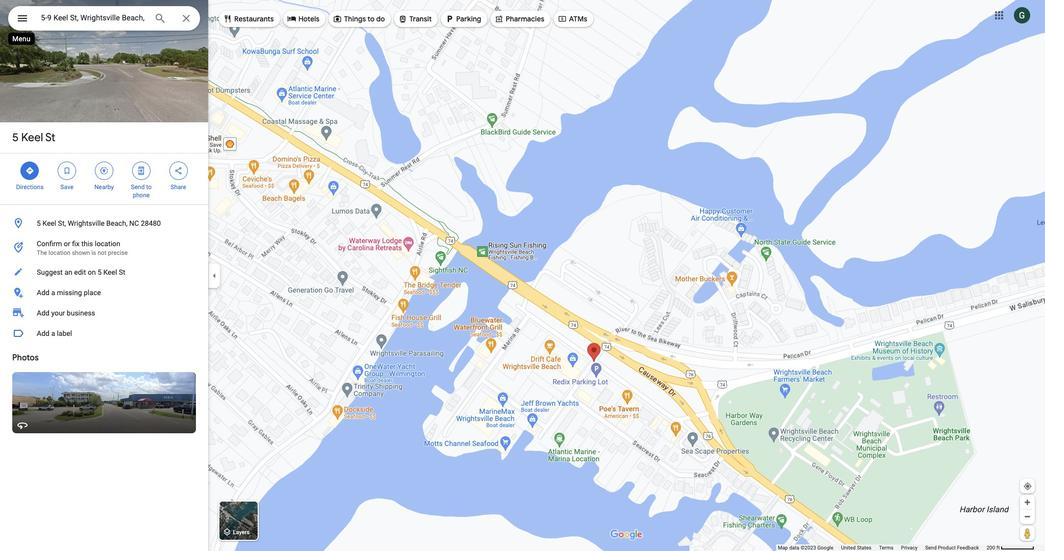 Task type: describe. For each thing, give the bounding box(es) containing it.
nearby
[[94, 184, 114, 191]]

save
[[60, 184, 73, 191]]


[[25, 165, 34, 177]]

show your location image
[[1023, 482, 1032, 491]]

united states
[[841, 546, 872, 551]]

the
[[37, 250, 47, 257]]

terms button
[[879, 545, 893, 552]]

collapse side panel image
[[209, 270, 220, 281]]

 restaurants
[[223, 13, 274, 24]]

suggest an edit on 5 keel st
[[37, 268, 125, 277]]

google
[[817, 546, 834, 551]]

privacy
[[901, 546, 918, 551]]

united
[[841, 546, 856, 551]]

st inside "button"
[[119, 268, 125, 277]]

place
[[84, 289, 101, 297]]


[[445, 13, 454, 24]]

directions
[[16, 184, 44, 191]]

nc
[[129, 219, 139, 228]]

pharmacies
[[506, 14, 544, 23]]

send product feedback button
[[925, 545, 979, 552]]

keel for st
[[21, 131, 43, 145]]

5 keel st, wrightsville beach, nc 28480
[[37, 219, 161, 228]]

shown
[[72, 250, 90, 257]]

phone
[[133, 192, 150, 199]]

terms
[[879, 546, 893, 551]]

 parking
[[445, 13, 481, 24]]

beach,
[[106, 219, 128, 228]]

map
[[778, 546, 788, 551]]

none field inside 5-9 keel st, wrightsville beach, nc 28480 field
[[41, 12, 146, 24]]

1 horizontal spatial location
[[95, 240, 120, 248]]

st,
[[58, 219, 66, 228]]

add a missing place button
[[0, 283, 208, 303]]

ft
[[997, 546, 1000, 551]]

united states button
[[841, 545, 872, 552]]

5 for 5 keel st
[[12, 131, 19, 145]]

 things to do
[[333, 13, 385, 24]]

this
[[81, 240, 93, 248]]

5 for 5 keel st, wrightsville beach, nc 28480
[[37, 219, 41, 228]]

zoom in image
[[1024, 499, 1031, 507]]

share
[[171, 184, 186, 191]]

send for send product feedback
[[925, 546, 937, 551]]


[[62, 165, 72, 177]]

not
[[98, 250, 106, 257]]

5 keel st main content
[[0, 0, 208, 552]]

layers
[[233, 530, 250, 537]]

suggest an edit on 5 keel st button
[[0, 262, 208, 283]]

edit
[[74, 268, 86, 277]]

atms
[[569, 14, 587, 23]]

photos
[[12, 353, 39, 363]]

send product feedback
[[925, 546, 979, 551]]

confirm
[[37, 240, 62, 248]]

add a label button
[[0, 324, 208, 344]]

map data ©2023 google
[[778, 546, 834, 551]]

an
[[65, 268, 72, 277]]

©2023
[[801, 546, 816, 551]]

 hotels
[[287, 13, 320, 24]]

feedback
[[957, 546, 979, 551]]

footer inside google maps element
[[778, 545, 987, 552]]

to inside send to phone
[[146, 184, 152, 191]]



Task type: locate. For each thing, give the bounding box(es) containing it.
add
[[37, 289, 49, 297], [37, 309, 49, 317], [37, 330, 49, 338]]

1 vertical spatial add
[[37, 309, 49, 317]]

keel
[[21, 131, 43, 145], [43, 219, 56, 228], [103, 268, 117, 277]]

transit
[[409, 14, 432, 23]]

to
[[368, 14, 375, 23], [146, 184, 152, 191]]

a for missing
[[51, 289, 55, 297]]

your
[[51, 309, 65, 317]]

0 vertical spatial location
[[95, 240, 120, 248]]

st
[[45, 131, 55, 145], [119, 268, 125, 277]]

1 vertical spatial send
[[925, 546, 937, 551]]

 button
[[8, 6, 37, 33]]

0 vertical spatial st
[[45, 131, 55, 145]]

add a missing place
[[37, 289, 101, 297]]

0 horizontal spatial send
[[131, 184, 145, 191]]

to up phone
[[146, 184, 152, 191]]

hotels
[[298, 14, 320, 23]]


[[100, 165, 109, 177]]

 pharmacies
[[494, 13, 544, 24]]

1 horizontal spatial send
[[925, 546, 937, 551]]

200 ft
[[987, 546, 1000, 551]]

0 vertical spatial add
[[37, 289, 49, 297]]


[[333, 13, 342, 24]]

add for add a label
[[37, 330, 49, 338]]

actions for 5 keel st region
[[0, 154, 208, 205]]

0 horizontal spatial location
[[49, 250, 70, 257]]

location up not
[[95, 240, 120, 248]]

is
[[91, 250, 96, 257]]

send inside 'send product feedback' 'button'
[[925, 546, 937, 551]]

fix
[[72, 240, 80, 248]]

send left product
[[925, 546, 937, 551]]

 transit
[[398, 13, 432, 24]]

5 keel st, wrightsville beach, nc 28480 button
[[0, 213, 208, 234]]

precise
[[108, 250, 128, 257]]


[[16, 11, 29, 26]]

a left missing
[[51, 289, 55, 297]]

privacy button
[[901, 545, 918, 552]]

label
[[57, 330, 72, 338]]


[[137, 165, 146, 177]]

5 inside "button"
[[98, 268, 102, 277]]

parking
[[456, 14, 481, 23]]

a
[[51, 289, 55, 297], [51, 330, 55, 338]]

1 vertical spatial 5
[[37, 219, 41, 228]]

add left your
[[37, 309, 49, 317]]

0 horizontal spatial to
[[146, 184, 152, 191]]


[[558, 13, 567, 24]]

do
[[376, 14, 385, 23]]

add down "suggest"
[[37, 289, 49, 297]]

restaurants
[[234, 14, 274, 23]]

1 vertical spatial to
[[146, 184, 152, 191]]

add your business
[[37, 309, 95, 317]]

send up phone
[[131, 184, 145, 191]]

add for add a missing place
[[37, 289, 49, 297]]

1 a from the top
[[51, 289, 55, 297]]

footer containing map data ©2023 google
[[778, 545, 987, 552]]

keel for st,
[[43, 219, 56, 228]]

keel inside "button"
[[103, 268, 117, 277]]

0 horizontal spatial 5
[[12, 131, 19, 145]]

send to phone
[[131, 184, 152, 199]]

keel left st, in the top of the page
[[43, 219, 56, 228]]

200
[[987, 546, 995, 551]]

data
[[789, 546, 799, 551]]

2 vertical spatial add
[[37, 330, 49, 338]]


[[287, 13, 296, 24]]

5
[[12, 131, 19, 145], [37, 219, 41, 228], [98, 268, 102, 277]]

5 keel st
[[12, 131, 55, 145]]

2 add from the top
[[37, 309, 49, 317]]

28480
[[141, 219, 161, 228]]

confirm or fix this location the location shown is not precise
[[37, 240, 128, 257]]

footer
[[778, 545, 987, 552]]

add a label
[[37, 330, 72, 338]]

keel inside button
[[43, 219, 56, 228]]

keel up 
[[21, 131, 43, 145]]

location
[[95, 240, 120, 248], [49, 250, 70, 257]]

5 inside button
[[37, 219, 41, 228]]


[[494, 13, 504, 24]]

0 horizontal spatial st
[[45, 131, 55, 145]]

1 horizontal spatial st
[[119, 268, 125, 277]]

suggest
[[37, 268, 63, 277]]

google maps element
[[0, 0, 1045, 552]]

on
[[88, 268, 96, 277]]


[[174, 165, 183, 177]]


[[398, 13, 407, 24]]

0 vertical spatial send
[[131, 184, 145, 191]]

0 vertical spatial 5
[[12, 131, 19, 145]]

1 vertical spatial location
[[49, 250, 70, 257]]

200 ft button
[[987, 546, 1034, 551]]

send
[[131, 184, 145, 191], [925, 546, 937, 551]]

product
[[938, 546, 956, 551]]

states
[[857, 546, 872, 551]]

business
[[67, 309, 95, 317]]

None field
[[41, 12, 146, 24]]

send inside send to phone
[[131, 184, 145, 191]]

2 horizontal spatial 5
[[98, 268, 102, 277]]

2 a from the top
[[51, 330, 55, 338]]

zoom out image
[[1024, 513, 1031, 521]]

0 vertical spatial keel
[[21, 131, 43, 145]]

 search field
[[8, 6, 200, 33]]

wrightsville
[[68, 219, 105, 228]]

0 vertical spatial a
[[51, 289, 55, 297]]

3 add from the top
[[37, 330, 49, 338]]

1 horizontal spatial 5
[[37, 219, 41, 228]]

5-9 Keel St, Wrightsville Beach, NC 28480 field
[[8, 6, 200, 31]]

a left label
[[51, 330, 55, 338]]

1 add from the top
[[37, 289, 49, 297]]

location down or
[[49, 250, 70, 257]]

add for add your business
[[37, 309, 49, 317]]

2 vertical spatial keel
[[103, 268, 117, 277]]

to left do
[[368, 14, 375, 23]]


[[223, 13, 232, 24]]

1 horizontal spatial to
[[368, 14, 375, 23]]

keel right on
[[103, 268, 117, 277]]

1 vertical spatial a
[[51, 330, 55, 338]]

0 vertical spatial to
[[368, 14, 375, 23]]

1 vertical spatial st
[[119, 268, 125, 277]]

or
[[64, 240, 70, 248]]

 atms
[[558, 13, 587, 24]]

google account: greg robinson  
(robinsongreg175@gmail.com) image
[[1014, 7, 1030, 23]]

a for label
[[51, 330, 55, 338]]

show street view coverage image
[[1020, 526, 1035, 541]]

2 vertical spatial 5
[[98, 268, 102, 277]]

send for send to phone
[[131, 184, 145, 191]]

1 vertical spatial keel
[[43, 219, 56, 228]]

add your business link
[[0, 303, 208, 324]]

to inside  things to do
[[368, 14, 375, 23]]

add left label
[[37, 330, 49, 338]]

things
[[344, 14, 366, 23]]

missing
[[57, 289, 82, 297]]



Task type: vqa. For each thing, say whether or not it's contained in the screenshot.
LINQ Promenade, 3545 S Las Vegas Blvd Suite L- 07B, Las Vegas, NV 89109 button on the left bottom
no



